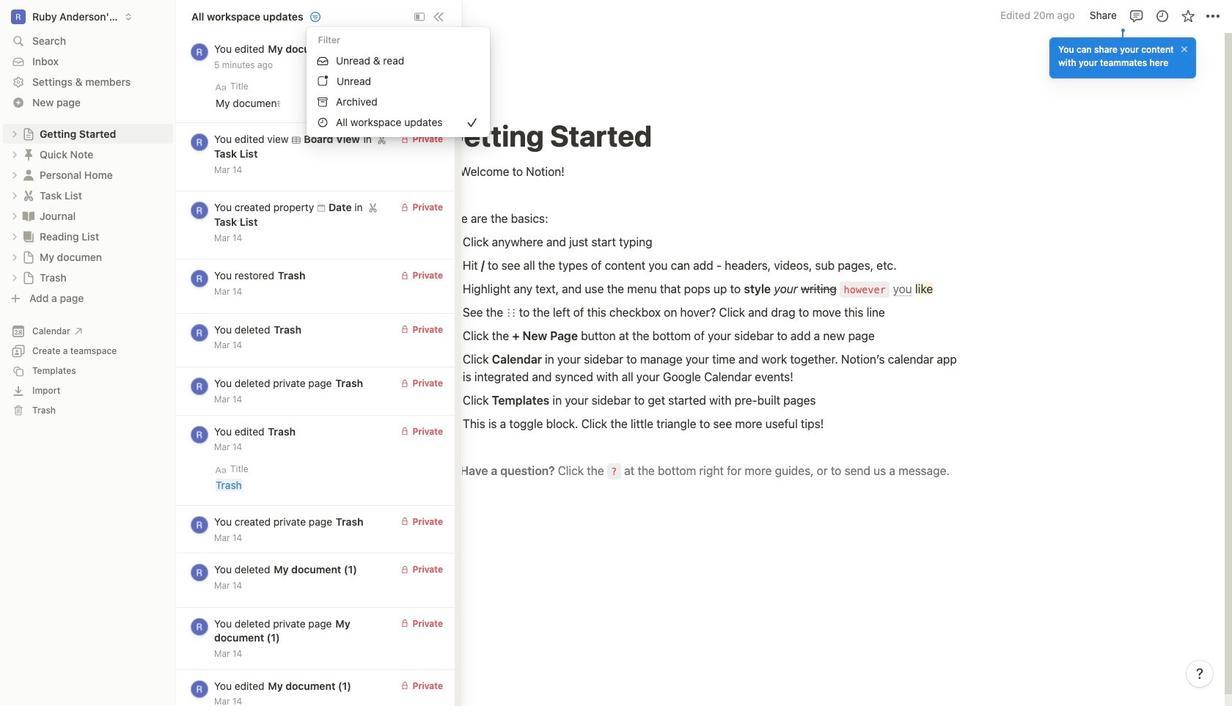 Task type: describe. For each thing, give the bounding box(es) containing it.
👋 image
[[442, 161, 457, 180]]

comments image
[[1129, 8, 1144, 23]]

👉 image
[[442, 461, 457, 480]]



Task type: locate. For each thing, give the bounding box(es) containing it.
favorite image
[[1181, 8, 1195, 23]]

updates image
[[1155, 8, 1170, 23]]



Task type: vqa. For each thing, say whether or not it's contained in the screenshot.
Change page icon associated with 6th Open icon from the bottom of the page
no



